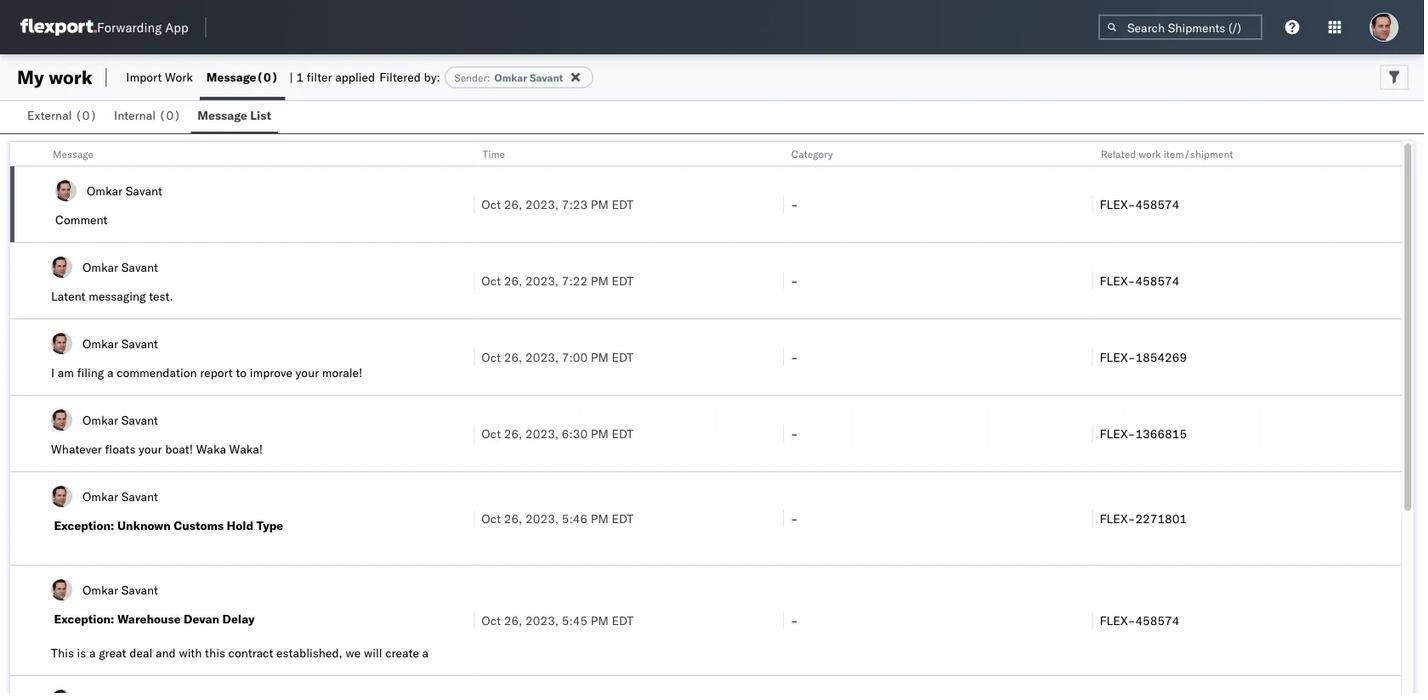 Task type: vqa. For each thing, say whether or not it's contained in the screenshot.
1st PM from the top of the page
yes



Task type: describe. For each thing, give the bounding box(es) containing it.
item/shipment
[[1164, 148, 1233, 160]]

comment
[[55, 213, 108, 227]]

458574 for oct 26, 2023, 7:23 pm edt
[[1136, 197, 1180, 212]]

great
[[99, 646, 126, 661]]

flexport. image
[[20, 19, 97, 36]]

pm for 5:45
[[591, 614, 609, 628]]

message list
[[198, 108, 271, 123]]

7:23
[[562, 197, 588, 212]]

import work button
[[119, 54, 200, 100]]

will
[[364, 646, 382, 661]]

related work item/shipment
[[1101, 148, 1233, 160]]

exception: unknown customs hold type
[[54, 519, 283, 534]]

oct 26, 2023, 7:23 pm edt
[[482, 197, 634, 212]]

2023, for 7:22
[[526, 273, 559, 288]]

omkar for comment
[[87, 183, 123, 198]]

1
[[296, 70, 304, 85]]

my work
[[17, 65, 93, 89]]

am
[[58, 366, 74, 381]]

pm for 6:30
[[591, 426, 609, 441]]

oct for oct 26, 2023, 7:00 pm edt
[[482, 350, 501, 365]]

lucrative
[[51, 663, 97, 678]]

internal (0)
[[114, 108, 181, 123]]

omkar savant for latent
[[82, 260, 158, 275]]

(0) for external (0)
[[75, 108, 97, 123]]

i
[[51, 366, 55, 381]]

savant up warehouse at bottom left
[[121, 583, 158, 598]]

waka!
[[229, 442, 263, 457]]

edt for oct 26, 2023, 7:23 pm edt
[[612, 197, 634, 212]]

0 horizontal spatial your
[[139, 442, 162, 457]]

flex- for oct 26, 2023, 7:22 pm edt
[[1100, 273, 1136, 288]]

external (0) button
[[20, 100, 107, 134]]

floats
[[105, 442, 136, 457]]

resize handle column header for category
[[1072, 142, 1092, 694]]

flex- 458574 for oct 26, 2023, 7:23 pm edt
[[1100, 197, 1180, 212]]

flex- 1854269
[[1100, 350, 1187, 365]]

7:22
[[562, 273, 588, 288]]

- for oct 26, 2023, 5:45 pm edt
[[791, 614, 798, 628]]

edt for oct 26, 2023, 7:00 pm edt
[[612, 350, 634, 365]]

pm for 7:00
[[591, 350, 609, 365]]

savant for latent
[[121, 260, 158, 275]]

2023, for 5:46
[[526, 511, 559, 526]]

flex- 458574 for oct 26, 2023, 7:22 pm edt
[[1100, 273, 1180, 288]]

458574 for oct 26, 2023, 5:45 pm edt
[[1136, 614, 1180, 628]]

message for list
[[198, 108, 247, 123]]

- for oct 26, 2023, 7:00 pm edt
[[791, 350, 798, 365]]

exception: for exception: unknown customs hold type
[[54, 519, 114, 534]]

internal
[[114, 108, 156, 123]]

0 horizontal spatial a
[[89, 646, 96, 661]]

boat!
[[165, 442, 193, 457]]

flex- 458574 for oct 26, 2023, 5:45 pm edt
[[1100, 614, 1180, 628]]

(0) for internal (0)
[[159, 108, 181, 123]]

my
[[17, 65, 44, 89]]

| 1 filter applied filtered by:
[[289, 70, 440, 85]]

flex- 1366815
[[1100, 426, 1187, 441]]

edt for oct 26, 2023, 6:30 pm edt
[[612, 426, 634, 441]]

import
[[126, 70, 162, 85]]

message (0)
[[206, 70, 278, 85]]

omkar savant for exception:
[[82, 489, 158, 504]]

import work
[[126, 70, 193, 85]]

omkar savant for i
[[82, 336, 158, 351]]

savant for i
[[121, 336, 158, 351]]

unknown
[[117, 519, 171, 534]]

savant for whatever
[[121, 413, 158, 428]]

sender
[[454, 71, 487, 84]]

resize handle column header for related work item/shipment
[[1381, 142, 1401, 694]]

resize handle column header for message
[[454, 142, 474, 694]]

message for (0)
[[206, 70, 256, 85]]

- for oct 26, 2023, 7:23 pm edt
[[791, 197, 798, 212]]

5:45
[[562, 614, 588, 628]]

devan
[[184, 612, 219, 627]]

filter
[[307, 70, 332, 85]]

report
[[200, 366, 233, 381]]

work for my
[[49, 65, 93, 89]]

26, for oct 26, 2023, 6:30 pm edt
[[504, 426, 522, 441]]

by:
[[424, 70, 440, 85]]

messaging
[[89, 289, 146, 304]]

26, for oct 26, 2023, 5:46 pm edt
[[504, 511, 522, 526]]

2023, for 6:30
[[526, 426, 559, 441]]

work for related
[[1139, 148, 1161, 160]]

2 horizontal spatial a
[[422, 646, 429, 661]]

contract
[[228, 646, 273, 661]]

list
[[250, 108, 271, 123]]

2023, for 5:45
[[526, 614, 559, 628]]

exception: for exception: warehouse devan delay
[[54, 612, 114, 627]]

this
[[205, 646, 225, 661]]

savant for comment
[[126, 183, 162, 198]]

flex- for oct 26, 2023, 7:00 pm edt
[[1100, 350, 1136, 365]]

to
[[236, 366, 247, 381]]

2023, for 7:00
[[526, 350, 559, 365]]

oct 26, 2023, 6:30 pm edt
[[482, 426, 634, 441]]

we
[[346, 646, 361, 661]]

exception: warehouse devan delay
[[54, 612, 255, 627]]

26, for oct 26, 2023, 7:00 pm edt
[[504, 350, 522, 365]]

this is a great deal and with this contract established, we will create a lucrative partnership.
[[51, 646, 429, 678]]

1 horizontal spatial your
[[296, 366, 319, 381]]

1 horizontal spatial a
[[107, 366, 114, 381]]

omkar up warehouse at bottom left
[[82, 583, 118, 598]]

26, for oct 26, 2023, 7:22 pm edt
[[504, 273, 522, 288]]

oct for oct 26, 2023, 5:46 pm edt
[[482, 511, 501, 526]]

app
[[165, 19, 188, 35]]

customs
[[174, 519, 224, 534]]

flex- 2271801
[[1100, 511, 1187, 526]]

edt for oct 26, 2023, 5:46 pm edt
[[612, 511, 634, 526]]

omkar right :
[[494, 71, 527, 84]]

is
[[77, 646, 86, 661]]



Task type: locate. For each thing, give the bounding box(es) containing it.
26,
[[504, 197, 522, 212], [504, 273, 522, 288], [504, 350, 522, 365], [504, 426, 522, 441], [504, 511, 522, 526], [504, 614, 522, 628]]

2 resize handle column header from the left
[[763, 142, 783, 694]]

edt right 6:30
[[612, 426, 634, 441]]

1 exception: from the top
[[54, 519, 114, 534]]

omkar savant up the floats
[[82, 413, 158, 428]]

hold
[[227, 519, 254, 534]]

458574
[[1136, 197, 1180, 212], [1136, 273, 1180, 288], [1136, 614, 1180, 628]]

forwarding
[[97, 19, 162, 35]]

pm right 5:45
[[591, 614, 609, 628]]

savant right :
[[530, 71, 563, 84]]

omkar up comment
[[87, 183, 123, 198]]

3 - from the top
[[791, 350, 798, 365]]

omkar for latent
[[82, 260, 118, 275]]

warehouse
[[117, 612, 181, 627]]

26, left 6:30
[[504, 426, 522, 441]]

2271801
[[1136, 511, 1187, 526]]

work up external (0)
[[49, 65, 93, 89]]

i am filing a commendation report to improve your morale!
[[51, 366, 363, 381]]

oct for oct 26, 2023, 7:23 pm edt
[[482, 197, 501, 212]]

1366815
[[1136, 426, 1187, 441]]

4 oct from the top
[[482, 426, 501, 441]]

pm for 7:22
[[591, 273, 609, 288]]

message left list
[[198, 108, 247, 123]]

omkar savant up comment
[[87, 183, 162, 198]]

pm right the 7:23
[[591, 197, 609, 212]]

latent messaging test.
[[51, 289, 173, 304]]

1 horizontal spatial work
[[1139, 148, 1161, 160]]

3 2023, from the top
[[526, 350, 559, 365]]

omkar for exception:
[[82, 489, 118, 504]]

(0) inside button
[[159, 108, 181, 123]]

(0) right external at the top left
[[75, 108, 97, 123]]

oct 26, 2023, 7:00 pm edt
[[482, 350, 634, 365]]

omkar for i
[[82, 336, 118, 351]]

oct left 7:00
[[482, 350, 501, 365]]

2 458574 from the top
[[1136, 273, 1180, 288]]

pm for 7:23
[[591, 197, 609, 212]]

- for oct 26, 2023, 7:22 pm edt
[[791, 273, 798, 288]]

0 horizontal spatial (0)
[[75, 108, 97, 123]]

edt right 5:46
[[612, 511, 634, 526]]

oct
[[482, 197, 501, 212], [482, 273, 501, 288], [482, 350, 501, 365], [482, 426, 501, 441], [482, 511, 501, 526], [482, 614, 501, 628]]

pm right 7:22
[[591, 273, 609, 288]]

3 26, from the top
[[504, 350, 522, 365]]

4 - from the top
[[791, 426, 798, 441]]

oct for oct 26, 2023, 7:22 pm edt
[[482, 273, 501, 288]]

26, for oct 26, 2023, 7:23 pm edt
[[504, 197, 522, 212]]

0 vertical spatial message
[[206, 70, 256, 85]]

2023, left 6:30
[[526, 426, 559, 441]]

2 flex- from the top
[[1100, 273, 1136, 288]]

oct left 5:45
[[482, 614, 501, 628]]

omkar savant up messaging
[[82, 260, 158, 275]]

whatever floats your boat! waka waka!
[[51, 442, 263, 457]]

1 2023, from the top
[[526, 197, 559, 212]]

oct left 7:22
[[482, 273, 501, 288]]

test.
[[149, 289, 173, 304]]

pm right 6:30
[[591, 426, 609, 441]]

savant up commendation
[[121, 336, 158, 351]]

omkar
[[494, 71, 527, 84], [87, 183, 123, 198], [82, 260, 118, 275], [82, 336, 118, 351], [82, 413, 118, 428], [82, 489, 118, 504], [82, 583, 118, 598]]

5 flex- from the top
[[1100, 511, 1136, 526]]

oct 26, 2023, 5:45 pm edt
[[482, 614, 634, 628]]

edt right 7:22
[[612, 273, 634, 288]]

exception:
[[54, 519, 114, 534], [54, 612, 114, 627]]

3 oct from the top
[[482, 350, 501, 365]]

6 flex- from the top
[[1100, 614, 1136, 628]]

latent
[[51, 289, 86, 304]]

pm for 5:46
[[591, 511, 609, 526]]

3 flex- from the top
[[1100, 350, 1136, 365]]

external
[[27, 108, 72, 123]]

oct for oct 26, 2023, 5:45 pm edt
[[482, 614, 501, 628]]

edt right 5:45
[[612, 614, 634, 628]]

partnership.
[[100, 663, 167, 678]]

time
[[482, 148, 505, 160]]

(0)
[[256, 70, 278, 85], [75, 108, 97, 123], [159, 108, 181, 123]]

external (0)
[[27, 108, 97, 123]]

5 - from the top
[[791, 511, 798, 526]]

savant up test. in the left top of the page
[[121, 260, 158, 275]]

oct down time
[[482, 197, 501, 212]]

message up message list
[[206, 70, 256, 85]]

internal (0) button
[[107, 100, 191, 134]]

whatever
[[51, 442, 102, 457]]

commendation
[[117, 366, 197, 381]]

flex- for oct 26, 2023, 5:45 pm edt
[[1100, 614, 1136, 628]]

6 - from the top
[[791, 614, 798, 628]]

forwarding app link
[[20, 19, 188, 36]]

458574 for oct 26, 2023, 7:22 pm edt
[[1136, 273, 1180, 288]]

26, down time
[[504, 197, 522, 212]]

work right related
[[1139, 148, 1161, 160]]

6 edt from the top
[[612, 614, 634, 628]]

5 pm from the top
[[591, 511, 609, 526]]

1 oct from the top
[[482, 197, 501, 212]]

2 vertical spatial message
[[53, 148, 94, 160]]

omkar down the floats
[[82, 489, 118, 504]]

omkar for whatever
[[82, 413, 118, 428]]

5 edt from the top
[[612, 511, 634, 526]]

:
[[487, 71, 490, 84]]

type
[[257, 519, 283, 534]]

2 oct from the top
[[482, 273, 501, 288]]

4 26, from the top
[[504, 426, 522, 441]]

26, left 5:46
[[504, 511, 522, 526]]

filtered
[[379, 70, 421, 85]]

2 vertical spatial flex- 458574
[[1100, 614, 1180, 628]]

flex- 458574
[[1100, 197, 1180, 212], [1100, 273, 1180, 288], [1100, 614, 1180, 628]]

your left "morale!" in the left of the page
[[296, 366, 319, 381]]

5 oct from the top
[[482, 511, 501, 526]]

message inside button
[[198, 108, 247, 123]]

oct for oct 26, 2023, 6:30 pm edt
[[482, 426, 501, 441]]

4 2023, from the top
[[526, 426, 559, 441]]

4 edt from the top
[[612, 426, 634, 441]]

Search Shipments (/) text field
[[1099, 14, 1263, 40]]

flex- for oct 26, 2023, 5:46 pm edt
[[1100, 511, 1136, 526]]

established,
[[276, 646, 343, 661]]

your left boat!
[[139, 442, 162, 457]]

2 26, from the top
[[504, 273, 522, 288]]

flex-
[[1100, 197, 1136, 212], [1100, 273, 1136, 288], [1100, 350, 1136, 365], [1100, 426, 1136, 441], [1100, 511, 1136, 526], [1100, 614, 1136, 628]]

6:30
[[562, 426, 588, 441]]

omkar up latent messaging test.
[[82, 260, 118, 275]]

1 - from the top
[[791, 197, 798, 212]]

edt right the 7:23
[[612, 197, 634, 212]]

3 resize handle column header from the left
[[1072, 142, 1092, 694]]

|
[[289, 70, 293, 85]]

2023, left 5:46
[[526, 511, 559, 526]]

applied
[[335, 70, 375, 85]]

7:00
[[562, 350, 588, 365]]

2 pm from the top
[[591, 273, 609, 288]]

a right filing
[[107, 366, 114, 381]]

1 26, from the top
[[504, 197, 522, 212]]

omkar savant
[[87, 183, 162, 198], [82, 260, 158, 275], [82, 336, 158, 351], [82, 413, 158, 428], [82, 489, 158, 504], [82, 583, 158, 598]]

forwarding app
[[97, 19, 188, 35]]

2 - from the top
[[791, 273, 798, 288]]

delay
[[222, 612, 255, 627]]

6 2023, from the top
[[526, 614, 559, 628]]

26, for oct 26, 2023, 5:45 pm edt
[[504, 614, 522, 628]]

flex- for oct 26, 2023, 6:30 pm edt
[[1100, 426, 1136, 441]]

related
[[1101, 148, 1136, 160]]

0 vertical spatial flex- 458574
[[1100, 197, 1180, 212]]

exception: left 'unknown'
[[54, 519, 114, 534]]

(0) inside button
[[75, 108, 97, 123]]

savant up whatever floats your boat! waka waka!
[[121, 413, 158, 428]]

a right create
[[422, 646, 429, 661]]

resize handle column header for time
[[763, 142, 783, 694]]

2 edt from the top
[[612, 273, 634, 288]]

26, left 5:45
[[504, 614, 522, 628]]

deal
[[129, 646, 152, 661]]

omkar savant up 'unknown'
[[82, 489, 158, 504]]

savant
[[530, 71, 563, 84], [126, 183, 162, 198], [121, 260, 158, 275], [121, 336, 158, 351], [121, 413, 158, 428], [121, 489, 158, 504], [121, 583, 158, 598]]

edt
[[612, 197, 634, 212], [612, 273, 634, 288], [612, 350, 634, 365], [612, 426, 634, 441], [612, 511, 634, 526], [612, 614, 634, 628]]

omkar savant for comment
[[87, 183, 162, 198]]

0 vertical spatial your
[[296, 366, 319, 381]]

3 flex- 458574 from the top
[[1100, 614, 1180, 628]]

0 vertical spatial exception:
[[54, 519, 114, 534]]

pm
[[591, 197, 609, 212], [591, 273, 609, 288], [591, 350, 609, 365], [591, 426, 609, 441], [591, 511, 609, 526], [591, 614, 609, 628]]

3 pm from the top
[[591, 350, 609, 365]]

6 pm from the top
[[591, 614, 609, 628]]

a right is
[[89, 646, 96, 661]]

1 vertical spatial exception:
[[54, 612, 114, 627]]

1 flex- 458574 from the top
[[1100, 197, 1180, 212]]

edt for oct 26, 2023, 5:45 pm edt
[[612, 614, 634, 628]]

0 horizontal spatial work
[[49, 65, 93, 89]]

-
[[791, 197, 798, 212], [791, 273, 798, 288], [791, 350, 798, 365], [791, 426, 798, 441], [791, 511, 798, 526], [791, 614, 798, 628]]

26, left 7:00
[[504, 350, 522, 365]]

1 horizontal spatial (0)
[[159, 108, 181, 123]]

2 vertical spatial 458574
[[1136, 614, 1180, 628]]

message down external (0) button
[[53, 148, 94, 160]]

edt for oct 26, 2023, 7:22 pm edt
[[612, 273, 634, 288]]

3 458574 from the top
[[1136, 614, 1180, 628]]

- for oct 26, 2023, 5:46 pm edt
[[791, 511, 798, 526]]

2023, left the 7:23
[[526, 197, 559, 212]]

5 2023, from the top
[[526, 511, 559, 526]]

your
[[296, 366, 319, 381], [139, 442, 162, 457]]

2023, left 7:00
[[526, 350, 559, 365]]

omkar savant up warehouse at bottom left
[[82, 583, 158, 598]]

category
[[792, 148, 833, 160]]

create
[[385, 646, 419, 661]]

2 exception: from the top
[[54, 612, 114, 627]]

work
[[165, 70, 193, 85]]

4 pm from the top
[[591, 426, 609, 441]]

2 flex- 458574 from the top
[[1100, 273, 1180, 288]]

pm right 7:00
[[591, 350, 609, 365]]

message list button
[[191, 100, 278, 134]]

1 resize handle column header from the left
[[454, 142, 474, 694]]

oct left 6:30
[[482, 426, 501, 441]]

1 vertical spatial flex- 458574
[[1100, 273, 1180, 288]]

filing
[[77, 366, 104, 381]]

oct 26, 2023, 5:46 pm edt
[[482, 511, 634, 526]]

omkar savant up filing
[[82, 336, 158, 351]]

omkar up filing
[[82, 336, 118, 351]]

2 2023, from the top
[[526, 273, 559, 288]]

1 pm from the top
[[591, 197, 609, 212]]

a
[[107, 366, 114, 381], [89, 646, 96, 661], [422, 646, 429, 661]]

1854269
[[1136, 350, 1187, 365]]

with
[[179, 646, 202, 661]]

1 vertical spatial your
[[139, 442, 162, 457]]

1 flex- from the top
[[1100, 197, 1136, 212]]

savant up 'unknown'
[[121, 489, 158, 504]]

improve
[[250, 366, 292, 381]]

6 26, from the top
[[504, 614, 522, 628]]

5:46
[[562, 511, 588, 526]]

this
[[51, 646, 74, 661]]

1 vertical spatial 458574
[[1136, 273, 1180, 288]]

1 458574 from the top
[[1136, 197, 1180, 212]]

savant down internal (0) button
[[126, 183, 162, 198]]

and
[[156, 646, 176, 661]]

omkar savant for whatever
[[82, 413, 158, 428]]

2023,
[[526, 197, 559, 212], [526, 273, 559, 288], [526, 350, 559, 365], [526, 426, 559, 441], [526, 511, 559, 526], [526, 614, 559, 628]]

0 vertical spatial 458574
[[1136, 197, 1180, 212]]

(0) left the "|" at the left of page
[[256, 70, 278, 85]]

(0) right internal
[[159, 108, 181, 123]]

6 oct from the top
[[482, 614, 501, 628]]

4 resize handle column header from the left
[[1381, 142, 1401, 694]]

oct 26, 2023, 7:22 pm edt
[[482, 273, 634, 288]]

1 vertical spatial message
[[198, 108, 247, 123]]

26, left 7:22
[[504, 273, 522, 288]]

1 vertical spatial work
[[1139, 148, 1161, 160]]

exception: up is
[[54, 612, 114, 627]]

work
[[49, 65, 93, 89], [1139, 148, 1161, 160]]

2023, for 7:23
[[526, 197, 559, 212]]

edt right 7:00
[[612, 350, 634, 365]]

3 edt from the top
[[612, 350, 634, 365]]

1 edt from the top
[[612, 197, 634, 212]]

pm right 5:46
[[591, 511, 609, 526]]

2023, left 7:22
[[526, 273, 559, 288]]

sender : omkar savant
[[454, 71, 563, 84]]

omkar up the floats
[[82, 413, 118, 428]]

5 26, from the top
[[504, 511, 522, 526]]

flex- for oct 26, 2023, 7:23 pm edt
[[1100, 197, 1136, 212]]

oct left 5:46
[[482, 511, 501, 526]]

message
[[206, 70, 256, 85], [198, 108, 247, 123], [53, 148, 94, 160]]

resize handle column header
[[454, 142, 474, 694], [763, 142, 783, 694], [1072, 142, 1092, 694], [1381, 142, 1401, 694]]

(0) for message (0)
[[256, 70, 278, 85]]

- for oct 26, 2023, 6:30 pm edt
[[791, 426, 798, 441]]

0 vertical spatial work
[[49, 65, 93, 89]]

2 horizontal spatial (0)
[[256, 70, 278, 85]]

4 flex- from the top
[[1100, 426, 1136, 441]]

waka
[[196, 442, 226, 457]]

savant for exception:
[[121, 489, 158, 504]]

morale!
[[322, 366, 363, 381]]

2023, left 5:45
[[526, 614, 559, 628]]



